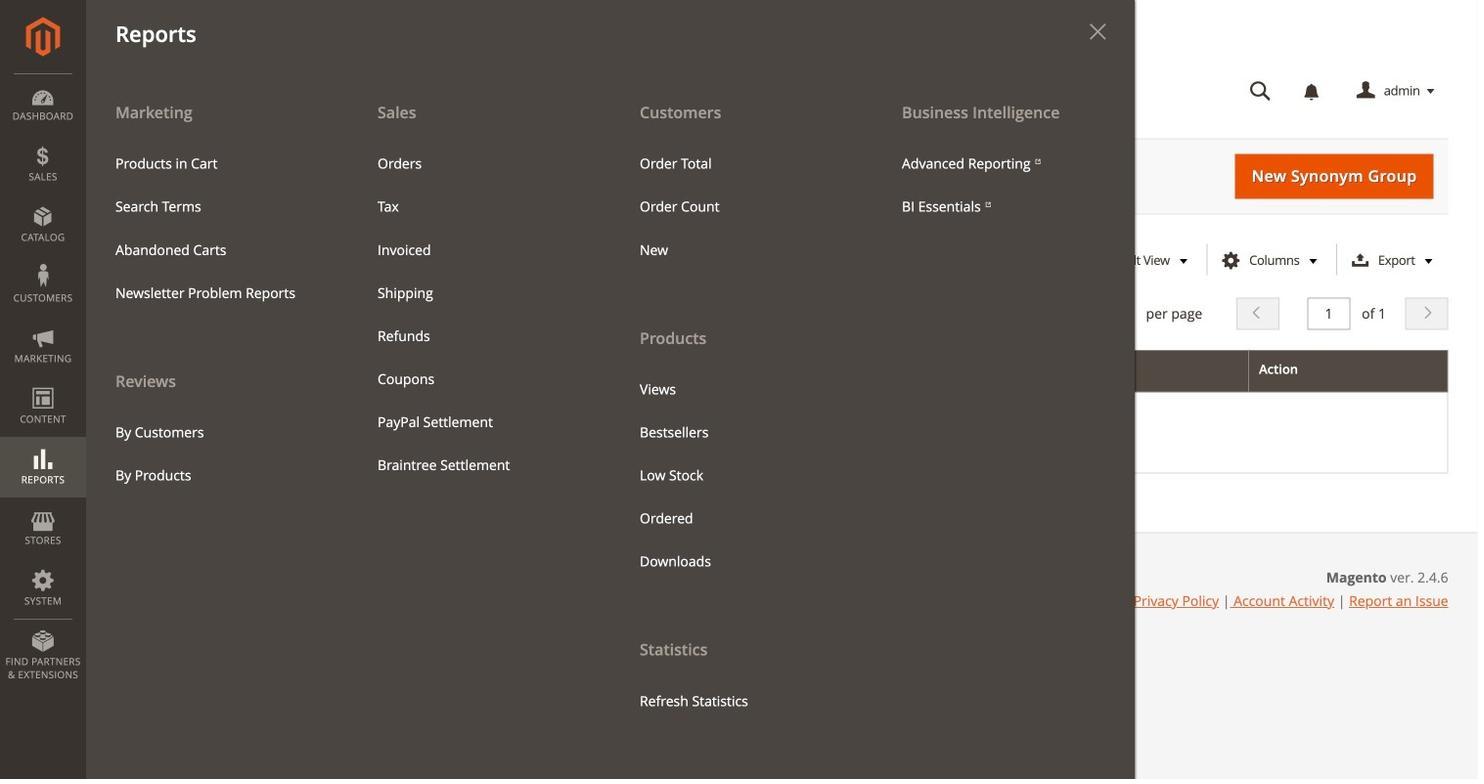 Task type: vqa. For each thing, say whether or not it's contained in the screenshot.
number field
yes



Task type: locate. For each thing, give the bounding box(es) containing it.
None number field
[[1308, 298, 1351, 330]]

magento admin panel image
[[26, 17, 60, 57]]

menu
[[86, 90, 1135, 780], [86, 90, 348, 498], [611, 90, 873, 724], [101, 143, 334, 315], [363, 143, 596, 487], [625, 143, 858, 272], [887, 143, 1120, 229], [625, 368, 858, 584], [101, 412, 334, 498]]

Search by keyword text field
[[115, 244, 560, 276]]

menu bar
[[0, 0, 1135, 780]]



